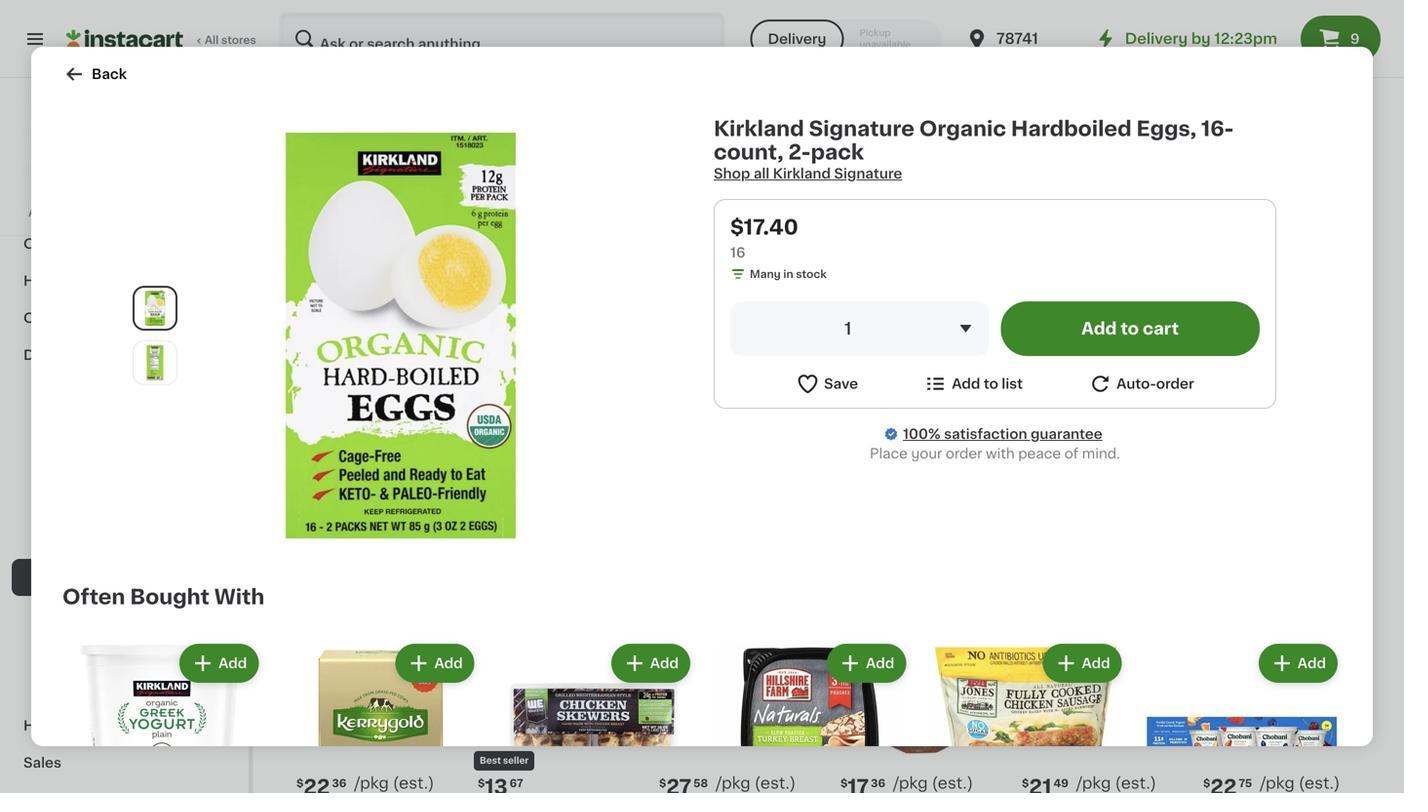 Task type: describe. For each thing, give the bounding box(es) containing it.
count, for kirkland signature organic hardboiled eggs, 16- count, 2-pack shop all kirkland signature
[[714, 142, 784, 162]]

hardboiled for kirkland signature organic hardboiled eggs, 16- count, 2-pack shop all kirkland signature
[[1012, 119, 1132, 139]]

health
[[23, 163, 70, 177]]

kirkland for kirkland signature organic hardboiled eggs, 16- count, 2-pack shop all kirkland signature
[[714, 119, 805, 139]]

signature for kirkland signature organic hardboiled eggs, 16- count, 2-pack shop all kirkland signature
[[809, 119, 915, 139]]

1 vertical spatial 1.5
[[316, 533, 331, 544]]

/pkg for $27.58 per package (estimated) element in the bottom of the page
[[716, 776, 751, 791]]

home goods link
[[12, 707, 237, 744]]

goods for paper goods
[[68, 126, 115, 140]]

16 inside the kirkland signature organic hardboiled eggs, 16-count, 2-pack 16
[[474, 533, 486, 544]]

67
[[510, 778, 524, 789]]

all stores
[[205, 35, 256, 45]]

/pkg for the $17.36 per package (estimated) element
[[894, 776, 928, 791]]

17
[[485, 449, 507, 470]]

16 x 1.5 oz
[[293, 533, 347, 544]]

/pkg inside 14 02 /pkg (est.)
[[896, 448, 931, 463]]

dairy
[[69, 348, 107, 362]]

order inside button
[[1157, 377, 1195, 391]]

add inside button
[[952, 377, 981, 391]]

place your order with peace of mind.
[[870, 447, 1121, 461]]

many in stock
[[750, 269, 827, 280]]

membership
[[96, 207, 166, 218]]

& down often bought with
[[161, 608, 172, 622]]

$27.58 per package (estimated) element
[[656, 775, 822, 793]]

with
[[214, 587, 265, 607]]

home goods
[[23, 719, 116, 733]]

kirkland for kirkland signature organic hardboiled eggs, 16-count, 2-pack 16
[[474, 475, 529, 489]]

/pkg for $21.49 per package (estimated) element
[[1077, 776, 1112, 791]]

16 inside $17.40 16
[[731, 246, 746, 260]]

16- for kirkland signature organic hardboiled eggs, 16-count, 2-pack 16
[[516, 514, 536, 528]]

kirkland for kirkland signature cheese, fruit and nut snacks variety, 16 x 1.5 oz
[[293, 475, 348, 489]]

75
[[1240, 778, 1253, 789]]

/pkg inside $ 20 48 /pkg (est.)
[[1082, 448, 1117, 463]]

save
[[825, 377, 859, 391]]

$ inside the $ 17 40
[[478, 450, 485, 461]]

& for spreads
[[70, 645, 81, 659]]

paper goods link
[[12, 114, 237, 151]]

delivery by 12:23pm link
[[1094, 27, 1278, 51]]

$ 17 40
[[478, 449, 524, 470]]

by
[[1192, 32, 1212, 46]]

$ inside $ 20 48 /pkg (est.)
[[1023, 450, 1030, 461]]

02
[[874, 450, 888, 461]]

& for personal
[[74, 163, 85, 177]]

product group containing $
[[474, 601, 640, 793]]

prepared
[[35, 608, 98, 622]]

stock
[[796, 269, 827, 280]]

cleaning & laundry
[[23, 311, 162, 325]]

$14.02 per package (estimated) element
[[837, 447, 1003, 472]]

(est.) for the $17.36 per package (estimated) element
[[932, 776, 974, 791]]

service type group
[[751, 20, 943, 59]]

ready to eat meals & sides link
[[12, 559, 237, 596]]

& up the bought
[[171, 571, 182, 584]]

16 inside kirkland signature cheese, fruit and nut snacks variety, 16 x 1.5 oz
[[400, 514, 415, 528]]

wine
[[23, 200, 59, 214]]

1
[[845, 321, 852, 337]]

save button
[[796, 372, 859, 396]]

kirkland signature organic hardboiled eggs, 16-count, 2-pack 16
[[474, 475, 631, 544]]

1 vertical spatial order
[[946, 447, 983, 461]]

cheese,
[[293, 495, 349, 508]]

2- for kirkland signature organic hardboiled eggs, 16-count, 2-pack 16
[[583, 514, 597, 528]]

auto-order
[[1117, 377, 1195, 391]]

liquor
[[23, 89, 68, 102]]

add to list button
[[924, 372, 1024, 396]]

/pkg (est.) for $27.58 per package (estimated) element in the bottom of the page
[[716, 776, 796, 791]]

instacart logo image
[[66, 27, 183, 51]]

other
[[23, 237, 64, 251]]

liquor link
[[12, 77, 237, 114]]

9
[[1351, 32, 1361, 46]]

/pkg (est.) for "$22.36 per package (estimated)" element
[[354, 776, 435, 791]]

1 horizontal spatial oz
[[334, 533, 347, 544]]

beverages
[[61, 274, 136, 288]]

pack for kirkland signature organic hardboiled eggs, 16-count, 2-pack 16
[[597, 514, 631, 528]]

delivery by 12:23pm
[[1126, 32, 1278, 46]]

variety,
[[345, 514, 397, 528]]

1 field
[[731, 301, 990, 356]]

of
[[1065, 447, 1079, 461]]

place
[[870, 447, 908, 461]]

pack for kirkland signature organic hardboiled eggs, 16- count, 2-pack shop all kirkland signature
[[811, 142, 865, 162]]

100% satisfaction guarantee
[[904, 427, 1103, 441]]

1 vertical spatial x
[[307, 533, 314, 544]]

& for dairy
[[55, 348, 66, 362]]

/pkg for $22.75 per package (estimated) element
[[1261, 776, 1295, 791]]

all
[[754, 167, 770, 181]]

bought
[[130, 587, 210, 607]]

$20.48 per package (estimated) element
[[1019, 447, 1184, 472]]

deli
[[23, 348, 51, 362]]

kirkland signature organic hardboiled eggs, 16- count, 2-pack shop all kirkland signature
[[714, 119, 1235, 181]]

(est.) for "$22.36 per package (estimated)" element
[[393, 776, 435, 791]]

chicken
[[101, 608, 157, 622]]

eggs kirkland signature organic hardboiled eggs, 16 x 2 ct hero image
[[198, 133, 604, 539]]

guarantee
[[1031, 427, 1103, 441]]

fruit
[[353, 495, 384, 508]]

meals
[[126, 571, 167, 584]]

your
[[912, 447, 943, 461]]

in
[[784, 269, 794, 280]]

snacks
[[293, 514, 342, 528]]

prepared chicken & meats link
[[12, 596, 237, 633]]

$17.36 per package (estimated) element
[[837, 775, 1003, 793]]

costco
[[53, 207, 94, 218]]

dips
[[35, 645, 67, 659]]

ready to eat meals & sides
[[35, 571, 223, 584]]

100% satisfaction guarantee link
[[904, 424, 1103, 444]]

satisfaction
[[945, 427, 1028, 441]]

$ 20 48 /pkg (est.)
[[1023, 448, 1163, 470]]

kirkland
[[773, 167, 831, 181]]

enlarge eggs kirkland signature organic hardboiled eggs, 16 x 2 ct hero (opens in a new tab) image
[[138, 291, 173, 326]]

$ 14 92
[[297, 449, 344, 470]]

x inside kirkland signature cheese, fruit and nut snacks variety, 16 x 1.5 oz
[[419, 514, 426, 528]]

personal
[[88, 163, 150, 177]]

to for add to list
[[984, 377, 999, 391]]

all stores link
[[66, 12, 258, 66]]

laundry
[[104, 311, 162, 325]]

92
[[329, 450, 344, 461]]

back button
[[62, 62, 127, 86]]

$17.40 16
[[731, 217, 799, 260]]

& for laundry
[[90, 311, 101, 325]]

signature for kirkland signature cheese, fruit and nut snacks variety, 16 x 1.5 oz
[[351, 475, 417, 489]]



Task type: locate. For each thing, give the bounding box(es) containing it.
16- inside kirkland signature organic hardboiled eggs, 16- count, 2-pack shop all kirkland signature
[[1202, 119, 1235, 139]]

/pkg (est.) inside $22.75 per package (estimated) element
[[1261, 776, 1341, 791]]

& right dips
[[70, 645, 81, 659]]

1 horizontal spatial 16-
[[1202, 119, 1235, 139]]

1 14 from the left
[[304, 449, 327, 470]]

1 horizontal spatial delivery
[[1126, 32, 1189, 46]]

signature
[[835, 167, 903, 181]]

& right health
[[74, 163, 85, 177]]

1 horizontal spatial 14
[[848, 449, 872, 470]]

14 left 92
[[304, 449, 327, 470]]

0 vertical spatial count,
[[714, 142, 784, 162]]

reset button
[[407, 172, 460, 211]]

/pkg (est.) inside $21.49 per package (estimated) element
[[1077, 776, 1157, 791]]

oz inside kirkland signature cheese, fruit and nut snacks variety, 16 x 1.5 oz
[[293, 534, 309, 547]]

& right deli
[[55, 348, 66, 362]]

1 horizontal spatial pack
[[811, 142, 865, 162]]

0 horizontal spatial x
[[307, 533, 314, 544]]

1 horizontal spatial kirkland
[[474, 475, 529, 489]]

0 vertical spatial 1.5
[[430, 514, 448, 528]]

home
[[23, 719, 66, 733]]

78741
[[997, 32, 1039, 46]]

/pkg inside $27.58 per package (estimated) element
[[716, 776, 751, 791]]

9 button
[[1302, 16, 1382, 62]]

0 horizontal spatial pack
[[597, 514, 631, 528]]

$22.36 per package (estimated) element
[[293, 775, 459, 793]]

signature for kirkland signature organic hardboiled eggs, 16-count, 2-pack 16
[[533, 475, 599, 489]]

delivery for delivery
[[768, 32, 827, 46]]

/pkg inside the $17.36 per package (estimated) element
[[894, 776, 928, 791]]

many
[[750, 269, 781, 280]]

1 horizontal spatial eggs,
[[1137, 119, 1197, 139]]

count, for kirkland signature organic hardboiled eggs, 16-count, 2-pack 16
[[536, 514, 580, 528]]

0 vertical spatial order
[[1157, 377, 1195, 391]]

kirkland inside kirkland signature cheese, fruit and nut snacks variety, 16 x 1.5 oz
[[293, 475, 348, 489]]

36 for the $17.36 per package (estimated) element
[[871, 778, 886, 789]]

enlarge eggs kirkland signature organic hardboiled eggs, 16 x 2 ct unknown (opens in a new tab) image
[[138, 345, 173, 381]]

/pkg inside $22.75 per package (estimated) element
[[1261, 776, 1295, 791]]

1 vertical spatial 2-
[[583, 514, 597, 528]]

product group
[[293, 273, 459, 570], [656, 273, 822, 585], [837, 273, 1003, 566], [1019, 273, 1184, 585], [293, 601, 459, 793], [474, 601, 640, 793], [837, 601, 1003, 793], [1019, 601, 1184, 793], [1200, 601, 1366, 793], [62, 640, 263, 793], [278, 640, 479, 793], [494, 640, 695, 793], [710, 640, 911, 793], [926, 640, 1127, 793], [1142, 640, 1343, 793]]

to left the cart
[[1121, 321, 1140, 337]]

to
[[169, 207, 180, 218], [1121, 321, 1140, 337], [984, 377, 999, 391], [83, 571, 97, 584]]

(est.) for $27.58 per package (estimated) element in the bottom of the page
[[755, 776, 796, 791]]

health & personal care link
[[12, 151, 237, 188]]

eggs, for kirkland signature organic hardboiled eggs, 16-count, 2-pack 16
[[474, 514, 512, 528]]

add button
[[377, 279, 453, 314], [740, 279, 816, 314], [922, 279, 997, 314], [1103, 279, 1179, 314], [182, 646, 257, 681], [398, 646, 473, 681], [613, 646, 689, 681], [829, 646, 905, 681], [1045, 646, 1121, 681], [1261, 646, 1337, 681]]

1 vertical spatial 16-
[[516, 514, 536, 528]]

1 vertical spatial organic
[[474, 495, 529, 508]]

0 horizontal spatial delivery
[[768, 32, 827, 46]]

0 horizontal spatial order
[[946, 447, 983, 461]]

16- for kirkland signature organic hardboiled eggs, 16- count, 2-pack shop all kirkland signature
[[1202, 119, 1235, 139]]

signature inside kirkland signature organic hardboiled eggs, 16- count, 2-pack shop all kirkland signature
[[809, 119, 915, 139]]

1 horizontal spatial count,
[[714, 142, 784, 162]]

49
[[1054, 778, 1069, 789]]

16 down snacks
[[293, 533, 305, 544]]

(est.) for $22.75 per package (estimated) element
[[1299, 776, 1341, 791]]

other goods
[[23, 237, 114, 251]]

40
[[508, 450, 524, 461]]

$ inside $ 14 92
[[297, 450, 304, 461]]

eggs, down delivery by 12:23pm link
[[1137, 119, 1197, 139]]

best
[[480, 757, 501, 765]]

4 /pkg (est.) from the left
[[1077, 776, 1157, 791]]

hardboiled inside kirkland signature organic hardboiled eggs, 16- count, 2-pack shop all kirkland signature
[[1012, 119, 1132, 139]]

delivery button
[[751, 20, 845, 59]]

0 vertical spatial goods
[[68, 126, 115, 140]]

/pkg (est.) inside $27.58 per package (estimated) element
[[716, 776, 796, 791]]

0 horizontal spatial kirkland
[[293, 475, 348, 489]]

add to list
[[952, 377, 1024, 391]]

hard beverages link
[[12, 262, 237, 300]]

(est.) inside $27.58 per package (estimated) element
[[755, 776, 796, 791]]

1 vertical spatial pack
[[597, 514, 631, 528]]

36
[[332, 778, 347, 789], [871, 778, 886, 789]]

back
[[92, 67, 127, 81]]

(est.) inside the $17.36 per package (estimated) element
[[932, 776, 974, 791]]

to for ready to eat meals & sides
[[83, 571, 97, 584]]

stores
[[221, 35, 256, 45]]

delivery inside delivery button
[[768, 32, 827, 46]]

x
[[419, 514, 426, 528], [307, 533, 314, 544]]

to left list
[[984, 377, 999, 391]]

pack inside the kirkland signature organic hardboiled eggs, 16-count, 2-pack 16
[[597, 514, 631, 528]]

0 vertical spatial pack
[[811, 142, 865, 162]]

0 horizontal spatial 1.5
[[316, 533, 331, 544]]

order down satisfaction
[[946, 447, 983, 461]]

16 down the 'and'
[[400, 514, 415, 528]]

kirkland down the $ 17 40
[[474, 475, 529, 489]]

12:23pm
[[1215, 32, 1278, 46]]

0 horizontal spatial oz
[[293, 534, 309, 547]]

eggs, inside kirkland signature organic hardboiled eggs, 16- count, 2-pack shop all kirkland signature
[[1137, 119, 1197, 139]]

2 14 from the left
[[848, 449, 872, 470]]

signature
[[809, 119, 915, 139], [351, 475, 417, 489], [533, 475, 599, 489]]

1 horizontal spatial x
[[419, 514, 426, 528]]

auto-order button
[[1089, 372, 1195, 396]]

0 horizontal spatial organic
[[474, 495, 529, 508]]

to for add to cart
[[1121, 321, 1140, 337]]

spreads
[[85, 645, 141, 659]]

order down the cart
[[1157, 377, 1195, 391]]

2 horizontal spatial signature
[[809, 119, 915, 139]]

to inside button
[[984, 377, 999, 391]]

mind.
[[1083, 447, 1121, 461]]

add inside "button"
[[1082, 321, 1118, 337]]

sales link
[[12, 744, 237, 782]]

hard beverages
[[23, 274, 136, 288]]

0 horizontal spatial 36
[[332, 778, 347, 789]]

0 vertical spatial 16-
[[1202, 119, 1235, 139]]

/pkg (est.) for the $17.36 per package (estimated) element
[[894, 776, 974, 791]]

pack inside kirkland signature organic hardboiled eggs, 16- count, 2-pack shop all kirkland signature
[[811, 142, 865, 162]]

&
[[74, 163, 85, 177], [90, 311, 101, 325], [55, 348, 66, 362], [171, 571, 182, 584], [161, 608, 172, 622], [70, 645, 81, 659]]

1 horizontal spatial organic
[[920, 119, 1007, 139]]

nut
[[416, 495, 441, 508]]

/pkg inside $21.49 per package (estimated) element
[[1077, 776, 1112, 791]]

eggs, down 17
[[474, 514, 512, 528]]

cleaning & laundry link
[[12, 300, 237, 337]]

16 down 17
[[474, 533, 486, 544]]

1 vertical spatial count,
[[536, 514, 580, 528]]

sides
[[185, 571, 223, 584]]

1 horizontal spatial 1.5
[[430, 514, 448, 528]]

0 horizontal spatial 2-
[[583, 514, 597, 528]]

5 /pkg (est.) from the left
[[1261, 776, 1341, 791]]

signature inside the kirkland signature organic hardboiled eggs, 16-count, 2-pack 16
[[533, 475, 599, 489]]

2 /pkg (est.) from the left
[[716, 776, 796, 791]]

2- inside kirkland signature organic hardboiled eggs, 16- count, 2-pack shop all kirkland signature
[[789, 142, 811, 162]]

organic inside the kirkland signature organic hardboiled eggs, 16-count, 2-pack 16
[[474, 495, 529, 508]]

best seller
[[480, 757, 529, 765]]

$
[[297, 450, 304, 461], [478, 450, 485, 461], [1023, 450, 1030, 461], [297, 778, 304, 789], [478, 778, 485, 789], [660, 778, 667, 789], [841, 778, 848, 789], [1023, 778, 1030, 789], [1204, 778, 1211, 789]]

eggs, for kirkland signature organic hardboiled eggs, 16- count, 2-pack shop all kirkland signature
[[1137, 119, 1197, 139]]

16-
[[1202, 119, 1235, 139], [516, 514, 536, 528]]

organic for kirkland signature organic hardboiled eggs, 16- count, 2-pack shop all kirkland signature
[[920, 119, 1007, 139]]

save
[[183, 207, 209, 218]]

0 vertical spatial hardboiled
[[1012, 119, 1132, 139]]

add to cart
[[1082, 321, 1180, 337]]

1 horizontal spatial hardboiled
[[1012, 119, 1132, 139]]

0 vertical spatial organic
[[920, 119, 1007, 139]]

list
[[1002, 377, 1024, 391]]

78741 button
[[966, 12, 1083, 66]]

1 vertical spatial hardboiled
[[532, 495, 608, 508]]

hardboiled
[[1012, 119, 1132, 139], [532, 495, 608, 508]]

/pkg (est.) for $21.49 per package (estimated) element
[[1077, 776, 1157, 791]]

dips & spreads
[[35, 645, 141, 659]]

with
[[986, 447, 1015, 461]]

14 left 02 at the bottom right of the page
[[848, 449, 872, 470]]

$21.49 per package (estimated) element
[[1019, 775, 1184, 793]]

16- inside the kirkland signature organic hardboiled eggs, 16-count, 2-pack 16
[[516, 514, 536, 528]]

delivery for delivery by 12:23pm
[[1126, 32, 1189, 46]]

14 inside 14 02 /pkg (est.)
[[848, 449, 872, 470]]

kirkland inside the kirkland signature organic hardboiled eggs, 16-count, 2-pack 16
[[474, 475, 529, 489]]

organic
[[920, 119, 1007, 139], [474, 495, 529, 508]]

hard
[[23, 274, 58, 288]]

eggs, inside the kirkland signature organic hardboiled eggs, 16-count, 2-pack 16
[[474, 514, 512, 528]]

costco logo image
[[106, 101, 143, 139]]

often bought with
[[62, 587, 265, 607]]

1 horizontal spatial signature
[[533, 475, 599, 489]]

0 vertical spatial eggs,
[[1137, 119, 1197, 139]]

count, inside the kirkland signature organic hardboiled eggs, 16-count, 2-pack 16
[[536, 514, 580, 528]]

1.5 inside kirkland signature cheese, fruit and nut snacks variety, 16 x 1.5 oz
[[430, 514, 448, 528]]

3 /pkg (est.) from the left
[[894, 776, 974, 791]]

shop
[[714, 167, 751, 181]]

1 horizontal spatial 36
[[871, 778, 886, 789]]

2-
[[789, 142, 811, 162], [583, 514, 597, 528]]

seller
[[503, 757, 529, 765]]

(est.) inside "$22.36 per package (estimated)" element
[[393, 776, 435, 791]]

/pkg (est.)
[[354, 776, 435, 791], [716, 776, 796, 791], [894, 776, 974, 791], [1077, 776, 1157, 791], [1261, 776, 1341, 791]]

/pkg inside "$22.36 per package (estimated)" element
[[354, 776, 389, 791]]

x down snacks
[[307, 533, 314, 544]]

48
[[1059, 450, 1075, 461]]

to up often
[[83, 571, 97, 584]]

kirkland up "all"
[[714, 119, 805, 139]]

hardboiled inside the kirkland signature organic hardboiled eggs, 16-count, 2-pack 16
[[532, 495, 608, 508]]

0 horizontal spatial 16-
[[516, 514, 536, 528]]

x down nut
[[419, 514, 426, 528]]

signature inside kirkland signature cheese, fruit and nut snacks variety, 16 x 1.5 oz
[[351, 475, 417, 489]]

often
[[62, 587, 125, 607]]

16 down $17.40
[[731, 246, 746, 260]]

goods up health & personal care
[[68, 126, 115, 140]]

add costco membership to save
[[28, 207, 209, 218]]

1.5 down snacks
[[316, 533, 331, 544]]

2 vertical spatial goods
[[69, 719, 116, 733]]

1 /pkg (est.) from the left
[[354, 776, 435, 791]]

(est.) inside $ 20 48 /pkg (est.)
[[1121, 448, 1163, 463]]

goods inside "link"
[[69, 719, 116, 733]]

0 vertical spatial x
[[419, 514, 426, 528]]

and
[[387, 495, 413, 508]]

0 vertical spatial 2-
[[789, 142, 811, 162]]

2- inside the kirkland signature organic hardboiled eggs, 16-count, 2-pack 16
[[583, 514, 597, 528]]

2- for kirkland signature organic hardboiled eggs, 16- count, 2-pack shop all kirkland signature
[[789, 142, 811, 162]]

count, inside kirkland signature organic hardboiled eggs, 16- count, 2-pack shop all kirkland signature
[[714, 142, 784, 162]]

2 horizontal spatial kirkland
[[714, 119, 805, 139]]

auto-
[[1117, 377, 1157, 391]]

(est.) inside $22.75 per package (estimated) element
[[1299, 776, 1341, 791]]

(est.) for $21.49 per package (estimated) element
[[1116, 776, 1157, 791]]

delivery inside delivery by 12:23pm link
[[1126, 32, 1189, 46]]

0 horizontal spatial hardboiled
[[532, 495, 608, 508]]

14 02 /pkg (est.)
[[848, 448, 976, 470]]

deli & dairy
[[23, 348, 107, 362]]

eat
[[101, 571, 123, 584]]

kirkland up cheese,
[[293, 475, 348, 489]]

goods right home
[[69, 719, 116, 733]]

(est.) inside 14 02 /pkg (est.)
[[935, 448, 976, 463]]

health & personal care
[[23, 163, 187, 177]]

kirkland inside kirkland signature organic hardboiled eggs, 16- count, 2-pack shop all kirkland signature
[[714, 119, 805, 139]]

add costco membership to save link
[[28, 205, 220, 221]]

1 horizontal spatial 2-
[[789, 142, 811, 162]]

1.5 down nut
[[430, 514, 448, 528]]

& down beverages
[[90, 311, 101, 325]]

organic inside kirkland signature organic hardboiled eggs, 16- count, 2-pack shop all kirkland signature
[[920, 119, 1007, 139]]

0 horizontal spatial count,
[[536, 514, 580, 528]]

$22.75 per package (estimated) element
[[1200, 775, 1366, 793]]

sales
[[23, 756, 62, 770]]

1 vertical spatial eggs,
[[474, 514, 512, 528]]

16- down "delivery by 12:23pm"
[[1202, 119, 1235, 139]]

ready
[[35, 571, 79, 584]]

None search field
[[279, 12, 725, 66]]

goods for other goods
[[68, 237, 114, 251]]

hardboiled for kirkland signature organic hardboiled eggs, 16-count, 2-pack 16
[[532, 495, 608, 508]]

wine link
[[12, 188, 237, 225]]

1 horizontal spatial order
[[1157, 377, 1195, 391]]

eggs,
[[1137, 119, 1197, 139], [474, 514, 512, 528]]

goods down costco
[[68, 237, 114, 251]]

(est.) inside $21.49 per package (estimated) element
[[1116, 776, 1157, 791]]

product group containing 20
[[1019, 273, 1184, 585]]

/pkg for "$22.36 per package (estimated)" element
[[354, 776, 389, 791]]

1 vertical spatial goods
[[68, 237, 114, 251]]

to inside "button"
[[1121, 321, 1140, 337]]

0 horizontal spatial eggs,
[[474, 514, 512, 528]]

/pkg (est.) inside "$22.36 per package (estimated)" element
[[354, 776, 435, 791]]

goods for home goods
[[69, 719, 116, 733]]

paper goods
[[23, 126, 115, 140]]

0 horizontal spatial signature
[[351, 475, 417, 489]]

deli & dairy link
[[12, 337, 237, 374]]

36 for "$22.36 per package (estimated)" element
[[332, 778, 347, 789]]

100%
[[904, 427, 941, 441]]

0 horizontal spatial 14
[[304, 449, 327, 470]]

1.5
[[430, 514, 448, 528], [316, 533, 331, 544]]

/pkg
[[896, 448, 931, 463], [1082, 448, 1117, 463], [354, 776, 389, 791], [716, 776, 751, 791], [894, 776, 928, 791], [1077, 776, 1112, 791], [1261, 776, 1295, 791]]

to left save
[[169, 207, 180, 218]]

organic for kirkland signature organic hardboiled eggs, 16-count, 2-pack 16
[[474, 495, 529, 508]]

2 36 from the left
[[871, 778, 886, 789]]

kirkland signature cheese, fruit and nut snacks variety, 16 x 1.5 oz
[[293, 475, 448, 547]]

16- down 40
[[516, 514, 536, 528]]

$17.40
[[731, 217, 799, 238]]

order
[[1157, 377, 1195, 391], [946, 447, 983, 461]]

1 36 from the left
[[332, 778, 347, 789]]

/pkg (est.) inside the $17.36 per package (estimated) element
[[894, 776, 974, 791]]

/pkg (est.) for $22.75 per package (estimated) element
[[1261, 776, 1341, 791]]



Task type: vqa. For each thing, say whether or not it's contained in the screenshot.
Deli & Dairy link
yes



